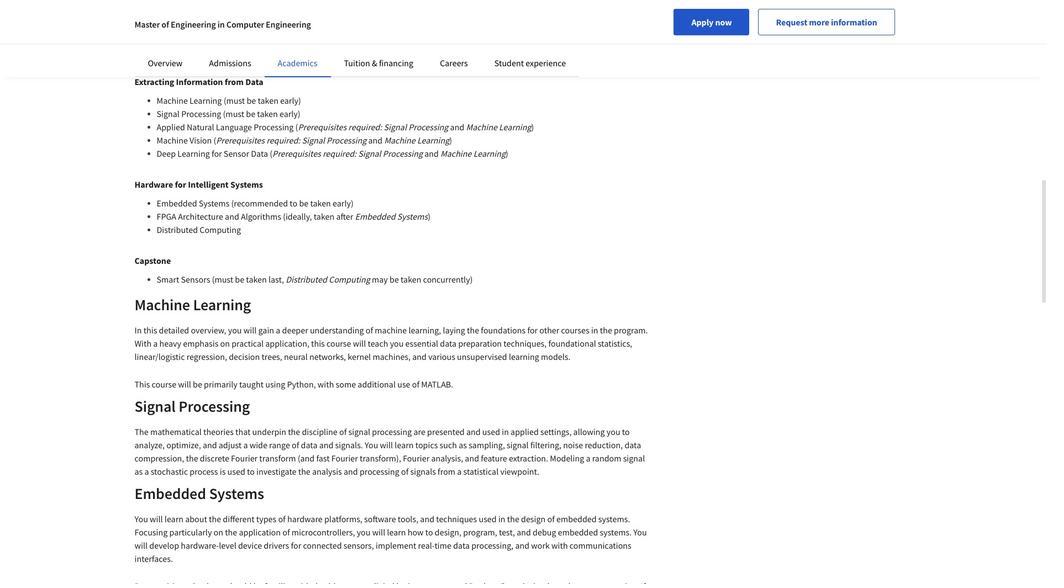Task type: locate. For each thing, give the bounding box(es) containing it.
0 vertical spatial courses
[[164, 0, 192, 6]]

0 vertical spatial in
[[602, 0, 609, 6]]

on inside in this detailed overview, you will gain a deeper understanding of machine learning, laying the foundations for other courses in the program. with a heavy emphasis on practical application, this course will teach you essential data preparation techniques, foundational statistics, linear/logistic regression, decision trees, neural networks, kernel machines, and various unsupervised learning models.
[[220, 338, 230, 349]]

underpin
[[252, 427, 286, 438]]

from down analysis,
[[438, 466, 455, 477]]

1 vertical spatial with
[[551, 540, 568, 551]]

1 vertical spatial as
[[459, 440, 467, 451]]

0 vertical spatial computing
[[200, 224, 241, 235]]

the right into
[[228, 49, 240, 60]]

1 horizontal spatial fourier
[[331, 453, 358, 464]]

1 horizontal spatial (
[[270, 148, 272, 159]]

in down freshly
[[232, 8, 239, 19]]

software
[[364, 514, 396, 525]]

learn up particularly
[[165, 514, 183, 525]]

0 horizontal spatial real-
[[418, 540, 435, 551]]

the down week at the left of page
[[135, 49, 148, 60]]

on up "level"
[[214, 527, 223, 538]]

to inside embedded systems (recommended to be taken early) fpga architecture and algorithms (ideally, taken after embedded systems ) distributed computing
[[290, 198, 297, 209]]

in up test,
[[498, 514, 505, 525]]

sensors
[[181, 274, 210, 285]]

1 vertical spatial (
[[214, 135, 216, 146]]

for inside you will learn about the different types of hardware platforms, software tools, and techniques used in the design of embedded systems. focusing particularly on the application of microcontrollers, you will learn how to design, program, test, and debug embedded systems. you will develop hardware-level device drivers for connected sensors, implement real-time data processing, and work with communications interfaces.
[[291, 540, 301, 551]]

student experience link
[[494, 57, 566, 69]]

1 vertical spatial the
[[135, 427, 148, 438]]

of right range at the left bottom of page
[[292, 440, 299, 451]]

2 vertical spatial (must
[[212, 274, 233, 285]]

1 vertical spatial you
[[135, 514, 148, 525]]

2 horizontal spatial as
[[621, 8, 629, 19]]

you up sensors,
[[357, 527, 370, 538]]

machine
[[157, 95, 188, 106], [466, 122, 497, 133], [157, 135, 188, 146], [384, 135, 415, 146], [440, 148, 472, 159], [135, 295, 190, 315]]

0 horizontal spatial distributed
[[157, 224, 198, 235]]

the mathematical theories that underpin the discipline of signal processing are presented and used in applied settings, allowing you to analyze, optimize, and adjust a wide range of data and signals. you will learn topics such as sampling, signal filtering, noise reduction, data compression, the discrete fourier transform (and fast fourier transform), fourier analysis, and feature extraction. modeling a random signal as a stochastic process is used to investigate the analysis and processing of signals from a statistical viewpoint.
[[135, 427, 645, 477]]

1 vertical spatial processing
[[360, 466, 399, 477]]

2 vertical spatial signal
[[623, 453, 645, 464]]

courses
[[164, 0, 192, 6], [168, 49, 197, 60], [561, 325, 589, 336]]

projects,
[[299, 8, 331, 19]]

the
[[379, 0, 391, 6], [553, 0, 566, 6], [228, 49, 240, 60], [467, 325, 479, 336], [600, 325, 612, 336], [288, 427, 300, 438], [186, 453, 198, 464], [298, 466, 310, 477], [209, 514, 221, 525], [507, 514, 519, 525], [225, 527, 237, 538]]

1 vertical spatial real-
[[418, 540, 435, 551]]

0 horizontal spatial in
[[135, 325, 142, 336]]

signals
[[410, 466, 436, 477]]

hardware-
[[181, 540, 219, 551]]

systems.
[[598, 514, 630, 525], [600, 527, 632, 538]]

distributed down fpga
[[157, 224, 198, 235]]

early) inside embedded systems (recommended to be taken early) fpga architecture and algorithms (ideally, taken after embedded systems ) distributed computing
[[333, 198, 354, 209]]

will down the have
[[197, 8, 210, 19]]

engineering down designed
[[266, 19, 311, 30]]

structuring
[[332, 8, 373, 19]]

all nine courses have been freshly designed and updated to reflect the most current engineering challenges facing the industry. in every course, students will work in teams to tackle projects, structuring their learning to mirror real-life industry practices and trends, such as two- week sprints resulting in specified project deliverables.
[[135, 0, 648, 32]]

1 horizontal spatial distributed
[[286, 274, 327, 285]]

0 vertical spatial such
[[602, 8, 619, 19]]

distributed right last,
[[286, 274, 327, 285]]

as down the every
[[621, 8, 629, 19]]

0 vertical spatial processing
[[372, 427, 412, 438]]

sampling,
[[469, 440, 505, 451]]

to right how
[[425, 527, 433, 538]]

0 horizontal spatial signal
[[348, 427, 370, 438]]

used up program,
[[479, 514, 497, 525]]

0 vertical spatial real-
[[461, 8, 477, 19]]

0 horizontal spatial such
[[440, 440, 457, 451]]

as inside all nine courses have been freshly designed and updated to reflect the most current engineering challenges facing the industry. in every course, students will work in teams to tackle projects, structuring their learning to mirror real-life industry practices and trends, such as two- week sprints resulting in specified project deliverables.
[[621, 8, 629, 19]]

1 vertical spatial data
[[251, 148, 268, 159]]

0 horizontal spatial learning
[[394, 8, 424, 19]]

learning inside in this detailed overview, you will gain a deeper understanding of machine learning, laying the foundations for other courses in the program. with a heavy emphasis on practical application, this course will teach you essential data preparation techniques, foundational statistics, linear/logistic regression, decision trees, neural networks, kernel machines, and various unsupervised learning models.
[[509, 351, 539, 362]]

into
[[211, 49, 226, 60]]

1 horizontal spatial learning
[[509, 351, 539, 362]]

process
[[190, 466, 218, 477]]

capstone
[[135, 255, 171, 266]]

language
[[216, 122, 252, 133]]

0 horizontal spatial with
[[318, 379, 334, 390]]

test,
[[499, 527, 515, 538]]

be
[[247, 95, 256, 106], [246, 108, 255, 119], [299, 198, 308, 209], [235, 274, 244, 285], [390, 274, 399, 285], [193, 379, 202, 390]]

computing left may
[[329, 274, 370, 285]]

2 horizontal spatial fourier
[[403, 453, 429, 464]]

a right gain in the bottom left of the page
[[276, 325, 280, 336]]

signal
[[348, 427, 370, 438], [507, 440, 529, 451], [623, 453, 645, 464]]

nine for all
[[146, 0, 162, 6]]

0 horizontal spatial this
[[143, 325, 157, 336]]

overview link
[[148, 57, 183, 69]]

machine learning (must be taken early) signal processing (must be taken early) applied natural language processing ( prerequisites required: signal processing and machine learning ) machine vision ( prerequisites required: signal processing and machine learning ) deep learning for sensor data ( prerequisites required: signal processing and machine learning )
[[157, 95, 534, 159]]

applied
[[157, 122, 185, 133]]

embedded right after
[[355, 211, 395, 222]]

stochastic
[[151, 466, 188, 477]]

1 horizontal spatial work
[[531, 540, 550, 551]]

facing
[[529, 0, 552, 6]]

for up techniques,
[[527, 325, 538, 336]]

1 vertical spatial in
[[135, 325, 142, 336]]

for right hardware
[[175, 179, 186, 190]]

a left random
[[586, 453, 590, 464]]

for right drivers
[[291, 540, 301, 551]]

used up sampling,
[[482, 427, 500, 438]]

such up analysis,
[[440, 440, 457, 451]]

learn inside the mathematical theories that underpin the discipline of signal processing are presented and used in applied settings, allowing you to analyze, optimize, and adjust a wide range of data and signals. you will learn topics such as sampling, signal filtering, noise reduction, data compression, the discrete fourier transform (and fast fourier transform), fourier analysis, and feature extraction. modeling a random signal as a stochastic process is used to investigate the analysis and processing of signals from a statistical viewpoint.
[[395, 440, 414, 451]]

early) down academics
[[280, 95, 301, 106]]

0 vertical spatial nine
[[146, 0, 162, 6]]

industry.
[[567, 0, 600, 6]]

embedded down 'stochastic'
[[135, 484, 206, 504]]

on
[[220, 338, 230, 349], [214, 527, 223, 538]]

work down debug
[[531, 540, 550, 551]]

for inside in this detailed overview, you will gain a deeper understanding of machine learning, laying the foundations for other courses in the program. with a heavy emphasis on practical application, this course will teach you essential data preparation techniques, foundational statistics, linear/logistic regression, decision trees, neural networks, kernel machines, and various unsupervised learning models.
[[527, 325, 538, 336]]

1 horizontal spatial signal
[[507, 440, 529, 451]]

master of engineering in computer engineering
[[135, 19, 311, 30]]

courses left fall
[[168, 49, 197, 60]]

nine inside all nine courses have been freshly designed and updated to reflect the most current engineering challenges facing the industry. in every course, students will work in teams to tackle projects, structuring their learning to mirror real-life industry practices and trends, such as two- week sprints resulting in specified project deliverables.
[[146, 0, 162, 6]]

0 horizontal spatial engineering
[[171, 19, 216, 30]]

real- down engineering
[[461, 8, 477, 19]]

machine
[[375, 325, 407, 336]]

0 vertical spatial early)
[[280, 95, 301, 106]]

learning
[[394, 8, 424, 19], [509, 351, 539, 362]]

the nine courses fall into the following broad groups:
[[135, 49, 329, 60]]

learn down are
[[395, 440, 414, 451]]

0 horizontal spatial you
[[135, 514, 148, 525]]

courses inside all nine courses have been freshly designed and updated to reflect the most current engineering challenges facing the industry. in every course, students will work in teams to tackle projects, structuring their learning to mirror real-life industry practices and trends, such as two- week sprints resulting in specified project deliverables.
[[164, 0, 192, 6]]

and
[[296, 0, 310, 6], [558, 8, 572, 19], [450, 122, 464, 133], [368, 135, 382, 146], [424, 148, 439, 159], [225, 211, 239, 222], [412, 351, 427, 362], [466, 427, 481, 438], [203, 440, 217, 451], [319, 440, 333, 451], [465, 453, 479, 464], [344, 466, 358, 477], [420, 514, 434, 525], [517, 527, 531, 538], [515, 540, 529, 551]]

of right types
[[278, 514, 286, 525]]

courses up foundational
[[561, 325, 589, 336]]

0 vertical spatial embedded
[[556, 514, 597, 525]]

computing down architecture
[[200, 224, 241, 235]]

1 vertical spatial learning
[[509, 351, 539, 362]]

data right sensor
[[251, 148, 268, 159]]

the up range at the left bottom of page
[[288, 427, 300, 438]]

processing
[[372, 427, 412, 438], [360, 466, 399, 477]]

2 vertical spatial courses
[[561, 325, 589, 336]]

1 horizontal spatial as
[[459, 440, 467, 451]]

a left wide
[[243, 440, 248, 451]]

learning down techniques,
[[509, 351, 539, 362]]

such down the every
[[602, 8, 619, 19]]

engineering down the have
[[171, 19, 216, 30]]

some
[[336, 379, 356, 390]]

nine up extracting
[[150, 49, 166, 60]]

(must for learning
[[224, 95, 245, 106]]

that
[[235, 427, 251, 438]]

wide
[[250, 440, 267, 451]]

kernel
[[348, 351, 371, 362]]

data
[[440, 338, 457, 349], [301, 440, 317, 451], [625, 440, 641, 451], [453, 540, 470, 551]]

will
[[197, 8, 210, 19], [244, 325, 257, 336], [353, 338, 366, 349], [178, 379, 191, 390], [380, 440, 393, 451], [150, 514, 163, 525], [372, 527, 385, 538], [135, 540, 148, 551]]

2 vertical spatial required:
[[323, 148, 356, 159]]

applied
[[511, 427, 539, 438]]

1 the from the top
[[135, 49, 148, 60]]

1 vertical spatial used
[[227, 466, 245, 477]]

0 vertical spatial work
[[212, 8, 230, 19]]

apply now button
[[674, 9, 750, 35]]

real- down how
[[418, 540, 435, 551]]

1 vertical spatial embedded
[[355, 211, 395, 222]]

early) up after
[[333, 198, 354, 209]]

1 vertical spatial required:
[[266, 135, 300, 146]]

0 vertical spatial signal
[[348, 427, 370, 438]]

decision
[[229, 351, 260, 362]]

0 horizontal spatial course
[[152, 379, 176, 390]]

in left "specified"
[[218, 19, 225, 30]]

processing left are
[[372, 427, 412, 438]]

1 horizontal spatial computing
[[329, 274, 370, 285]]

1 horizontal spatial course
[[327, 338, 351, 349]]

about
[[185, 514, 207, 525]]

1 vertical spatial learn
[[165, 514, 183, 525]]

apply now
[[691, 17, 732, 28]]

1 vertical spatial from
[[438, 466, 455, 477]]

optimize,
[[166, 440, 201, 451]]

1 vertical spatial signal
[[507, 440, 529, 451]]

0 vertical spatial the
[[135, 49, 148, 60]]

distributed inside embedded systems (recommended to be taken early) fpga architecture and algorithms (ideally, taken after embedded systems ) distributed computing
[[157, 224, 198, 235]]

0 vertical spatial (must
[[224, 95, 245, 106]]

from down admissions
[[225, 76, 244, 87]]

deeper
[[282, 325, 308, 336]]

in up statistics,
[[591, 325, 598, 336]]

the right facing
[[553, 0, 566, 6]]

computing
[[200, 224, 241, 235], [329, 274, 370, 285]]

analyze,
[[135, 440, 165, 451]]

extraction.
[[509, 453, 548, 464]]

will inside the mathematical theories that underpin the discipline of signal processing are presented and used in applied settings, allowing you to analyze, optimize, and adjust a wide range of data and signals. you will learn topics such as sampling, signal filtering, noise reduction, data compression, the discrete fourier transform (and fast fourier transform), fourier analysis, and feature extraction. modeling a random signal as a stochastic process is used to investigate the analysis and processing of signals from a statistical viewpoint.
[[380, 440, 393, 451]]

taken
[[258, 95, 278, 106], [257, 108, 278, 119], [310, 198, 331, 209], [314, 211, 334, 222], [246, 274, 267, 285], [401, 274, 421, 285]]

0 vertical spatial as
[[621, 8, 629, 19]]

you up reduction,
[[607, 427, 620, 438]]

data down 'laying'
[[440, 338, 457, 349]]

0 vertical spatial learn
[[395, 440, 414, 451]]

1 fourier from the left
[[231, 453, 258, 464]]

heavy
[[159, 338, 181, 349]]

used right is
[[227, 466, 245, 477]]

techniques
[[436, 514, 477, 525]]

1 horizontal spatial real-
[[461, 8, 477, 19]]

will inside all nine courses have been freshly designed and updated to reflect the most current engineering challenges facing the industry. in every course, students will work in teams to tackle projects, structuring their learning to mirror real-life industry practices and trends, such as two- week sprints resulting in specified project deliverables.
[[197, 8, 210, 19]]

tuition & financing link
[[344, 57, 413, 69]]

such inside the mathematical theories that underpin the discipline of signal processing are presented and used in applied settings, allowing you to analyze, optimize, and adjust a wide range of data and signals. you will learn topics such as sampling, signal filtering, noise reduction, data compression, the discrete fourier transform (and fast fourier transform), fourier analysis, and feature extraction. modeling a random signal as a stochastic process is used to investigate the analysis and processing of signals from a statistical viewpoint.
[[440, 440, 457, 451]]

work inside all nine courses have been freshly designed and updated to reflect the most current engineering challenges facing the industry. in every course, students will work in teams to tackle projects, structuring their learning to mirror real-life industry practices and trends, such as two- week sprints resulting in specified project deliverables.
[[212, 8, 230, 19]]

1 horizontal spatial engineering
[[266, 19, 311, 30]]

courses up students
[[164, 0, 192, 6]]

data right "time"
[[453, 540, 470, 551]]

data up (and
[[301, 440, 317, 451]]

(ideally,
[[283, 211, 312, 222]]

two-
[[631, 8, 648, 19]]

every
[[611, 0, 631, 6]]

2 vertical spatial used
[[479, 514, 497, 525]]

(must for sensors
[[212, 274, 233, 285]]

0 horizontal spatial from
[[225, 76, 244, 87]]

on down overview,
[[220, 338, 230, 349]]

specified
[[226, 21, 259, 32]]

1 vertical spatial work
[[531, 540, 550, 551]]

nine up course,
[[146, 0, 162, 6]]

1 horizontal spatial in
[[602, 0, 609, 6]]

for left sensor
[[212, 148, 222, 159]]

application,
[[265, 338, 309, 349]]

more
[[809, 17, 829, 28]]

communications
[[570, 540, 631, 551]]

1 vertical spatial distributed
[[286, 274, 327, 285]]

taught
[[239, 379, 264, 390]]

(
[[295, 122, 298, 133], [214, 135, 216, 146], [270, 148, 272, 159]]

you
[[228, 325, 242, 336], [390, 338, 404, 349], [607, 427, 620, 438], [357, 527, 370, 538]]

following
[[242, 49, 276, 60]]

course,
[[135, 8, 161, 19]]

signal processing
[[135, 397, 250, 417]]

signal down applied
[[507, 440, 529, 451]]

with down debug
[[551, 540, 568, 551]]

)
[[531, 122, 534, 133], [449, 135, 452, 146], [506, 148, 508, 159], [428, 211, 430, 222]]

embedded
[[157, 198, 197, 209], [355, 211, 395, 222], [135, 484, 206, 504]]

1 vertical spatial (must
[[223, 108, 244, 119]]

learn up implement
[[387, 527, 406, 538]]

2 engineering from the left
[[266, 19, 311, 30]]

the up test,
[[507, 514, 519, 525]]

0 vertical spatial from
[[225, 76, 244, 87]]

course right this
[[152, 379, 176, 390]]

fourier down adjust
[[231, 453, 258, 464]]

1 horizontal spatial you
[[365, 440, 378, 451]]

such inside all nine courses have been freshly designed and updated to reflect the most current engineering challenges facing the industry. in every course, students will work in teams to tackle projects, structuring their learning to mirror real-life industry practices and trends, such as two- week sprints resulting in specified project deliverables.
[[602, 8, 619, 19]]

2 vertical spatial learn
[[387, 527, 406, 538]]

2 vertical spatial prerequisites
[[272, 148, 321, 159]]

theories
[[203, 427, 234, 438]]

0 vertical spatial embedded
[[157, 198, 197, 209]]

2 horizontal spatial signal
[[623, 453, 645, 464]]

to left investigate
[[247, 466, 255, 477]]

foundational
[[548, 338, 596, 349]]

and inside embedded systems (recommended to be taken early) fpga architecture and algorithms (ideally, taken after embedded systems ) distributed computing
[[225, 211, 239, 222]]

the down (and
[[298, 466, 310, 477]]

data inside in this detailed overview, you will gain a deeper understanding of machine learning, laying the foundations for other courses in the program. with a heavy emphasis on practical application, this course will teach you essential data preparation techniques, foundational statistics, linear/logistic regression, decision trees, neural networks, kernel machines, and various unsupervised learning models.
[[440, 338, 457, 349]]

required:
[[348, 122, 382, 133], [266, 135, 300, 146], [323, 148, 356, 159]]

this up networks,
[[311, 338, 325, 349]]

data down following
[[245, 76, 263, 87]]

of up debug
[[547, 514, 555, 525]]

and inside in this detailed overview, you will gain a deeper understanding of machine learning, laying the foundations for other courses in the program. with a heavy emphasis on practical application, this course will teach you essential data preparation techniques, foundational statistics, linear/logistic regression, decision trees, neural networks, kernel machines, and various unsupervised learning models.
[[412, 351, 427, 362]]

adjust
[[219, 440, 242, 451]]

courses for have
[[164, 0, 192, 6]]

0 horizontal spatial computing
[[200, 224, 241, 235]]

2 the from the top
[[135, 427, 148, 438]]

2 horizontal spatial (
[[295, 122, 298, 133]]

learning inside all nine courses have been freshly designed and updated to reflect the most current engineering challenges facing the industry. in every course, students will work in teams to tackle projects, structuring their learning to mirror real-life industry practices and trends, such as two- week sprints resulting in specified project deliverables.
[[394, 8, 424, 19]]

to up (ideally, at the left top of page
[[290, 198, 297, 209]]

2 horizontal spatial you
[[633, 527, 647, 538]]

settings,
[[540, 427, 572, 438]]

0 vertical spatial learning
[[394, 8, 424, 19]]

with left some
[[318, 379, 334, 390]]

be inside embedded systems (recommended to be taken early) fpga architecture and algorithms (ideally, taken after embedded systems ) distributed computing
[[299, 198, 308, 209]]

emphasis
[[183, 338, 218, 349]]

in inside you will learn about the different types of hardware platforms, software tools, and techniques used in the design of embedded systems. focusing particularly on the application of microcontrollers, you will learn how to design, program, test, and debug embedded systems. you will develop hardware-level device drivers for connected sensors, implement real-time data processing, and work with communications interfaces.
[[498, 514, 505, 525]]

of up drivers
[[282, 527, 290, 538]]

real- inside all nine courses have been freshly designed and updated to reflect the most current engineering challenges facing the industry. in every course, students will work in teams to tackle projects, structuring their learning to mirror real-life industry practices and trends, such as two- week sprints resulting in specified project deliverables.
[[461, 8, 477, 19]]

2 vertical spatial embedded
[[135, 484, 206, 504]]

1 vertical spatial on
[[214, 527, 223, 538]]

the up analyze,
[[135, 427, 148, 438]]

fourier up signals
[[403, 453, 429, 464]]

0 horizontal spatial fourier
[[231, 453, 258, 464]]

modeling
[[550, 453, 584, 464]]

work inside you will learn about the different types of hardware platforms, software tools, and techniques used in the design of embedded systems. focusing particularly on the application of microcontrollers, you will learn how to design, program, test, and debug embedded systems. you will develop hardware-level device drivers for connected sensors, implement real-time data processing, and work with communications interfaces.
[[531, 540, 550, 551]]

learning down most
[[394, 8, 424, 19]]

processing
[[181, 108, 221, 119], [254, 122, 294, 133], [408, 122, 448, 133], [327, 135, 367, 146], [383, 148, 423, 159], [179, 397, 250, 417]]

careers link
[[440, 57, 468, 69]]

the inside the mathematical theories that underpin the discipline of signal processing are presented and used in applied settings, allowing you to analyze, optimize, and adjust a wide range of data and signals. you will learn topics such as sampling, signal filtering, noise reduction, data compression, the discrete fourier transform (and fast fourier transform), fourier analysis, and feature extraction. modeling a random signal as a stochastic process is used to investigate the analysis and processing of signals from a statistical viewpoint.
[[135, 427, 148, 438]]

0 vertical spatial you
[[365, 440, 378, 451]]

fourier down signals.
[[331, 453, 358, 464]]

deliverables.
[[289, 21, 336, 32]]

trends,
[[574, 8, 600, 19]]

in inside all nine courses have been freshly designed and updated to reflect the most current engineering challenges facing the industry. in every course, students will work in teams to tackle projects, structuring their learning to mirror real-life industry practices and trends, such as two- week sprints resulting in specified project deliverables.
[[602, 0, 609, 6]]

will up transform),
[[380, 440, 393, 451]]

discrete
[[200, 453, 229, 464]]

program.
[[614, 325, 648, 336]]

1 vertical spatial such
[[440, 440, 457, 451]]

of up signals.
[[339, 427, 347, 438]]

to inside you will learn about the different types of hardware platforms, software tools, and techniques used in the design of embedded systems. focusing particularly on the application of microcontrollers, you will learn how to design, program, test, and debug embedded systems. you will develop hardware-level device drivers for connected sensors, implement real-time data processing, and work with communications interfaces.
[[425, 527, 433, 538]]

0 vertical spatial distributed
[[157, 224, 198, 235]]

2 vertical spatial early)
[[333, 198, 354, 209]]

work down been
[[212, 8, 230, 19]]

to
[[344, 0, 352, 6], [265, 8, 273, 19], [426, 8, 434, 19], [290, 198, 297, 209], [622, 427, 630, 438], [247, 466, 255, 477], [425, 527, 433, 538]]

matlab.
[[421, 379, 453, 390]]

1 vertical spatial nine
[[150, 49, 166, 60]]

this up 'with'
[[143, 325, 157, 336]]

as up analysis,
[[459, 440, 467, 451]]



Task type: describe. For each thing, give the bounding box(es) containing it.
smart sensors (must be taken last, distributed computing may be taken concurrently)
[[157, 274, 473, 285]]

viewpoint.
[[500, 466, 539, 477]]

overview
[[148, 57, 183, 69]]

project
[[261, 21, 287, 32]]

on inside you will learn about the different types of hardware platforms, software tools, and techniques used in the design of embedded systems. focusing particularly on the application of microcontrollers, you will learn how to design, program, test, and debug embedded systems. you will develop hardware-level device drivers for connected sensors, implement real-time data processing, and work with communications interfaces.
[[214, 527, 223, 538]]

may
[[372, 274, 388, 285]]

architecture
[[178, 211, 223, 222]]

a right 'with'
[[153, 338, 158, 349]]

embedded for embedded systems (recommended to be taken early) fpga architecture and algorithms (ideally, taken after embedded systems ) distributed computing
[[157, 198, 197, 209]]

1 horizontal spatial this
[[311, 338, 325, 349]]

(and
[[298, 453, 315, 464]]

algorithms
[[241, 211, 281, 222]]

other
[[539, 325, 559, 336]]

reduction,
[[585, 440, 623, 451]]

1 engineering from the left
[[171, 19, 216, 30]]

the down optimize, at the bottom of the page
[[186, 453, 198, 464]]

extracting
[[135, 76, 174, 87]]

practical
[[232, 338, 264, 349]]

1 vertical spatial early)
[[280, 108, 300, 119]]

you up practical
[[228, 325, 242, 336]]

hardware
[[135, 179, 173, 190]]

to up structuring
[[344, 0, 352, 6]]

various
[[428, 351, 455, 362]]

in inside in this detailed overview, you will gain a deeper understanding of machine learning, laying the foundations for other courses in the program. with a heavy emphasis on practical application, this course will teach you essential data preparation techniques, foundational statistics, linear/logistic regression, decision trees, neural networks, kernel machines, and various unsupervised learning models.
[[591, 325, 598, 336]]

0 horizontal spatial as
[[135, 466, 143, 477]]

week
[[135, 21, 154, 32]]

statistical
[[463, 466, 499, 477]]

1 vertical spatial prerequisites
[[216, 135, 265, 146]]

regression,
[[187, 351, 227, 362]]

teams
[[241, 8, 263, 19]]

2 vertical spatial (
[[270, 148, 272, 159]]

detailed
[[159, 325, 189, 336]]

0 vertical spatial this
[[143, 325, 157, 336]]

to up reduction,
[[622, 427, 630, 438]]

freshly
[[233, 0, 258, 6]]

of inside in this detailed overview, you will gain a deeper understanding of machine learning, laying the foundations for other courses in the program. with a heavy emphasis on practical application, this course will teach you essential data preparation techniques, foundational statistics, linear/logistic regression, decision trees, neural networks, kernel machines, and various unsupervised learning models.
[[366, 325, 373, 336]]

been
[[213, 0, 232, 6]]

you inside the mathematical theories that underpin the discipline of signal processing are presented and used in applied settings, allowing you to analyze, optimize, and adjust a wide range of data and signals. you will learn topics such as sampling, signal filtering, noise reduction, data compression, the discrete fourier transform (and fast fourier transform), fourier analysis, and feature extraction. modeling a random signal as a stochastic process is used to investigate the analysis and processing of signals from a statistical viewpoint.
[[365, 440, 378, 451]]

use
[[397, 379, 410, 390]]

topics
[[415, 440, 438, 451]]

how
[[408, 527, 424, 538]]

the up "level"
[[225, 527, 237, 538]]

trees,
[[262, 351, 282, 362]]

mirror
[[436, 8, 459, 19]]

from inside the mathematical theories that underpin the discipline of signal processing are presented and used in applied settings, allowing you to analyze, optimize, and adjust a wide range of data and signals. you will learn topics such as sampling, signal filtering, noise reduction, data compression, the discrete fourier transform (and fast fourier transform), fourier analysis, and feature extraction. modeling a random signal as a stochastic process is used to investigate the analysis and processing of signals from a statistical viewpoint.
[[438, 466, 455, 477]]

presented
[[427, 427, 465, 438]]

used inside you will learn about the different types of hardware platforms, software tools, and techniques used in the design of embedded systems. focusing particularly on the application of microcontrollers, you will learn how to design, program, test, and debug embedded systems. you will develop hardware-level device drivers for connected sensors, implement real-time data processing, and work with communications interfaces.
[[479, 514, 497, 525]]

focusing
[[135, 527, 168, 538]]

1 vertical spatial course
[[152, 379, 176, 390]]

the for the nine courses fall into the following broad groups:
[[135, 49, 148, 60]]

models.
[[541, 351, 571, 362]]

nine for the
[[150, 49, 166, 60]]

life
[[477, 8, 489, 19]]

in right resulting
[[217, 21, 224, 32]]

student experience
[[494, 57, 566, 69]]

natural
[[187, 122, 214, 133]]

computer
[[226, 19, 264, 30]]

designed
[[260, 0, 294, 6]]

embedded for embedded systems
[[135, 484, 206, 504]]

0 vertical spatial prerequisites
[[298, 122, 347, 133]]

teach
[[368, 338, 388, 349]]

this
[[135, 379, 150, 390]]

in this detailed overview, you will gain a deeper understanding of machine learning, laying the foundations for other courses in the program. with a heavy emphasis on practical application, this course will teach you essential data preparation techniques, foundational statistics, linear/logistic regression, decision trees, neural networks, kernel machines, and various unsupervised learning models.
[[135, 325, 648, 362]]

the for the mathematical theories that underpin the discipline of signal processing are presented and used in applied settings, allowing you to analyze, optimize, and adjust a wide range of data and signals. you will learn topics such as sampling, signal filtering, noise reduction, data compression, the discrete fourier transform (and fast fourier transform), fourier analysis, and feature extraction. modeling a random signal as a stochastic process is used to investigate the analysis and processing of signals from a statistical viewpoint.
[[135, 427, 148, 438]]

computing inside embedded systems (recommended to be taken early) fpga architecture and algorithms (ideally, taken after embedded systems ) distributed computing
[[200, 224, 241, 235]]

analysis
[[312, 466, 342, 477]]

additional
[[358, 379, 396, 390]]

particularly
[[169, 527, 212, 538]]

hardware for intelligent systems
[[135, 179, 263, 190]]

of left signals
[[401, 466, 409, 477]]

the up the "their"
[[379, 0, 391, 6]]

you will learn about the different types of hardware platforms, software tools, and techniques used in the design of embedded systems. focusing particularly on the application of microcontrollers, you will learn how to design, program, test, and debug embedded systems. you will develop hardware-level device drivers for connected sensors, implement real-time data processing, and work with communications interfaces.
[[135, 514, 647, 565]]

0 vertical spatial used
[[482, 427, 500, 438]]

courses inside in this detailed overview, you will gain a deeper understanding of machine learning, laying the foundations for other courses in the program. with a heavy emphasis on practical application, this course will teach you essential data preparation techniques, foundational statistics, linear/logistic regression, decision trees, neural networks, kernel machines, and various unsupervised learning models.
[[561, 325, 589, 336]]

request more information button
[[758, 9, 895, 35]]

3 fourier from the left
[[403, 453, 429, 464]]

a down analysis,
[[457, 466, 462, 477]]

linear/logistic
[[135, 351, 185, 362]]

of right use
[[412, 379, 419, 390]]

0 vertical spatial required:
[[348, 122, 382, 133]]

mathematical
[[150, 427, 202, 438]]

practices
[[523, 8, 556, 19]]

course inside in this detailed overview, you will gain a deeper understanding of machine learning, laying the foundations for other courses in the program. with a heavy emphasis on practical application, this course will teach you essential data preparation techniques, foundational statistics, linear/logistic regression, decision trees, neural networks, kernel machines, and various unsupervised learning models.
[[327, 338, 351, 349]]

apply
[[691, 17, 714, 28]]

data inside you will learn about the different types of hardware platforms, software tools, and techniques used in the design of embedded systems. focusing particularly on the application of microcontrollers, you will learn how to design, program, test, and debug embedded systems. you will develop hardware-level device drivers for connected sensors, implement real-time data processing, and work with communications interfaces.
[[453, 540, 470, 551]]

1 vertical spatial systems.
[[600, 527, 632, 538]]

learning,
[[409, 325, 441, 336]]

information
[[176, 76, 223, 87]]

to down current
[[426, 8, 434, 19]]

of right master
[[162, 19, 169, 30]]

in inside the mathematical theories that underpin the discipline of signal processing are presented and used in applied settings, allowing you to analyze, optimize, and adjust a wide range of data and signals. you will learn topics such as sampling, signal filtering, noise reduction, data compression, the discrete fourier transform (and fast fourier transform), fourier analysis, and feature extraction. modeling a random signal as a stochastic process is used to investigate the analysis and processing of signals from a statistical viewpoint.
[[502, 427, 509, 438]]

broad
[[278, 49, 300, 60]]

courses for fall
[[168, 49, 197, 60]]

the up preparation
[[467, 325, 479, 336]]

foundations
[[481, 325, 526, 336]]

real- inside you will learn about the different types of hardware platforms, software tools, and techniques used in the design of embedded systems. focusing particularly on the application of microcontrollers, you will learn how to design, program, test, and debug embedded systems. you will develop hardware-level device drivers for connected sensors, implement real-time data processing, and work with communications interfaces.
[[418, 540, 435, 551]]

with inside you will learn about the different types of hardware platforms, software tools, and techniques used in the design of embedded systems. focusing particularly on the application of microcontrollers, you will learn how to design, program, test, and debug embedded systems. you will develop hardware-level device drivers for connected sensors, implement real-time data processing, and work with communications interfaces.
[[551, 540, 568, 551]]

groups:
[[302, 49, 329, 60]]

after
[[336, 211, 353, 222]]

2 vertical spatial you
[[633, 527, 647, 538]]

implement
[[376, 540, 416, 551]]

sensors,
[[344, 540, 374, 551]]

in inside in this detailed overview, you will gain a deeper understanding of machine learning, laying the foundations for other courses in the program. with a heavy emphasis on practical application, this course will teach you essential data preparation techniques, foundational statistics, linear/logistic regression, decision trees, neural networks, kernel machines, and various unsupervised learning models.
[[135, 325, 142, 336]]

0 vertical spatial data
[[245, 76, 263, 87]]

the up statistics,
[[600, 325, 612, 336]]

primarily
[[204, 379, 237, 390]]

machines,
[[373, 351, 411, 362]]

design
[[521, 514, 546, 525]]

filtering,
[[530, 440, 561, 451]]

financing
[[379, 57, 413, 69]]

you inside the mathematical theories that underpin the discipline of signal processing are presented and used in applied settings, allowing you to analyze, optimize, and adjust a wide range of data and signals. you will learn topics such as sampling, signal filtering, noise reduction, data compression, the discrete fourier transform (and fast fourier transform), fourier analysis, and feature extraction. modeling a random signal as a stochastic process is used to investigate the analysis and processing of signals from a statistical viewpoint.
[[607, 427, 620, 438]]

their
[[375, 8, 392, 19]]

sprints
[[156, 21, 181, 32]]

most
[[393, 0, 412, 6]]

&
[[372, 57, 377, 69]]

will up practical
[[244, 325, 257, 336]]

drivers
[[264, 540, 289, 551]]

embedded systems
[[135, 484, 264, 504]]

admissions
[[209, 57, 251, 69]]

you up machines,
[[390, 338, 404, 349]]

debug
[[533, 527, 556, 538]]

will up the signal processing
[[178, 379, 191, 390]]

1 vertical spatial embedded
[[558, 527, 598, 538]]

data inside machine learning (must be taken early) signal processing (must be taken early) applied natural language processing ( prerequisites required: signal processing and machine learning ) machine vision ( prerequisites required: signal processing and machine learning ) deep learning for sensor data ( prerequisites required: signal processing and machine learning )
[[251, 148, 268, 159]]

will down focusing
[[135, 540, 148, 551]]

application
[[239, 527, 281, 538]]

student
[[494, 57, 524, 69]]

you inside you will learn about the different types of hardware platforms, software tools, and techniques used in the design of embedded systems. focusing particularly on the application of microcontrollers, you will learn how to design, program, test, and debug embedded systems. you will develop hardware-level device drivers for connected sensors, implement real-time data processing, and work with communications interfaces.
[[357, 527, 370, 538]]

0 vertical spatial (
[[295, 122, 298, 133]]

a down compression,
[[144, 466, 149, 477]]

request more information
[[776, 17, 877, 28]]

range
[[269, 440, 290, 451]]

develop
[[149, 540, 179, 551]]

(recommended
[[231, 198, 288, 209]]

will up focusing
[[150, 514, 163, 525]]

the right about
[[209, 514, 221, 525]]

time
[[435, 540, 451, 551]]

different
[[223, 514, 255, 525]]

students
[[163, 8, 195, 19]]

2 fourier from the left
[[331, 453, 358, 464]]

0 vertical spatial systems.
[[598, 514, 630, 525]]

1 vertical spatial computing
[[329, 274, 370, 285]]

microcontrollers,
[[292, 527, 355, 538]]

) inside embedded systems (recommended to be taken early) fpga architecture and algorithms (ideally, taken after embedded systems ) distributed computing
[[428, 211, 430, 222]]

to down designed
[[265, 8, 273, 19]]

concurrently)
[[423, 274, 473, 285]]

compression,
[[135, 453, 184, 464]]

device
[[238, 540, 262, 551]]

for inside machine learning (must be taken early) signal processing (must be taken early) applied natural language processing ( prerequisites required: signal processing and machine learning ) machine vision ( prerequisites required: signal processing and machine learning ) deep learning for sensor data ( prerequisites required: signal processing and machine learning )
[[212, 148, 222, 159]]

0 horizontal spatial (
[[214, 135, 216, 146]]

python,
[[287, 379, 316, 390]]

preparation
[[458, 338, 502, 349]]

will down software
[[372, 527, 385, 538]]

will up kernel
[[353, 338, 366, 349]]

data right reduction,
[[625, 440, 641, 451]]

deep
[[157, 148, 176, 159]]

admissions link
[[209, 57, 251, 69]]



Task type: vqa. For each thing, say whether or not it's contained in the screenshot.
the leftmost work
yes



